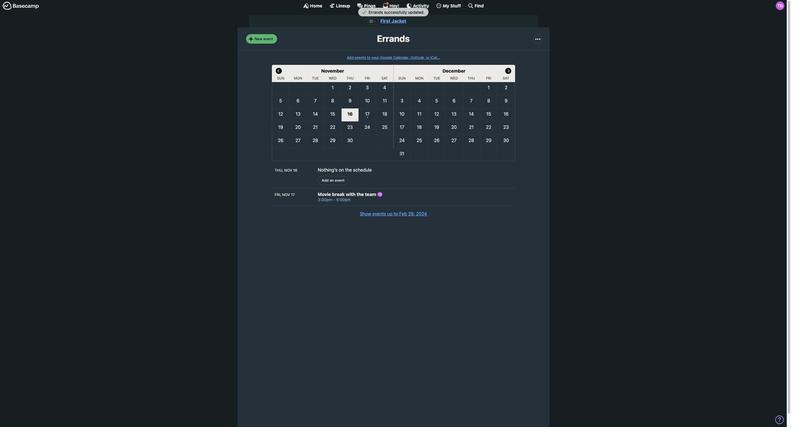 Task type: vqa. For each thing, say whether or not it's contained in the screenshot.
to
yes



Task type: locate. For each thing, give the bounding box(es) containing it.
0 vertical spatial the
[[345, 167, 352, 173]]

errands down first jacket
[[377, 33, 410, 44]]

nothing's on the schedule
[[318, 167, 372, 173]]

events left up
[[373, 211, 386, 216]]

0 horizontal spatial tue
[[312, 76, 319, 80]]

add for add an event
[[322, 178, 329, 183]]

wed down december
[[450, 76, 458, 80]]

events
[[355, 55, 366, 60], [373, 211, 386, 216]]

fri
[[365, 76, 370, 80], [487, 76, 492, 80]]

2 mon from the left
[[416, 76, 424, 80]]

sat for december
[[503, 76, 510, 80]]

tue for december
[[434, 76, 440, 80]]

1 horizontal spatial wed
[[450, 76, 458, 80]]

sat
[[382, 76, 388, 80], [503, 76, 510, 80]]

to
[[367, 55, 371, 60], [394, 211, 398, 216]]

1 horizontal spatial sun
[[399, 76, 406, 80]]

1 vertical spatial events
[[373, 211, 386, 216]]

event
[[264, 36, 273, 41], [335, 178, 345, 183]]

0 vertical spatial add
[[347, 55, 354, 60]]

1 fri from the left
[[365, 76, 370, 80]]

1 vertical spatial add
[[322, 178, 329, 183]]

1 tue from the left
[[312, 76, 319, 80]]

activity link
[[406, 3, 429, 9]]

add
[[347, 55, 354, 60], [322, 178, 329, 183]]

add an event link
[[318, 176, 349, 185]]

0 horizontal spatial the
[[345, 167, 352, 173]]

nov for thu,
[[285, 168, 292, 173]]

tue
[[312, 76, 319, 80], [434, 76, 440, 80]]

lineup
[[336, 3, 351, 8]]

the right the with
[[357, 192, 364, 197]]

first jacket
[[381, 18, 407, 24]]

1 horizontal spatial thu
[[468, 76, 475, 80]]

event right an at top left
[[335, 178, 345, 183]]

2 thu from the left
[[468, 76, 475, 80]]

0 vertical spatial to
[[367, 55, 371, 60]]

google
[[380, 55, 393, 60]]

thu
[[347, 76, 354, 80], [468, 76, 475, 80]]

1 vertical spatial event
[[335, 178, 345, 183]]

home link
[[303, 3, 323, 9]]

pings button
[[357, 3, 376, 9]]

to left your
[[367, 55, 371, 60]]

find
[[475, 3, 484, 8]]

to inside button
[[394, 211, 398, 216]]

schedule
[[353, 167, 372, 173]]

1 vertical spatial the
[[357, 192, 364, 197]]

1 thu from the left
[[347, 76, 354, 80]]

fri for december
[[487, 76, 492, 80]]

errands down the pings
[[369, 10, 383, 15]]

0 vertical spatial event
[[264, 36, 273, 41]]

1 vertical spatial errands
[[377, 33, 410, 44]]

1 sat from the left
[[382, 76, 388, 80]]

wed down november
[[329, 76, 337, 80]]

0 horizontal spatial mon
[[294, 76, 302, 80]]

first jacket link
[[381, 18, 407, 24]]

nov left 17
[[282, 193, 290, 197]]

1 vertical spatial to
[[394, 211, 398, 216]]

fri for november
[[365, 76, 370, 80]]

0 horizontal spatial add
[[322, 178, 329, 183]]

2 wed from the left
[[450, 76, 458, 80]]

0 horizontal spatial events
[[355, 55, 366, 60]]

29,
[[409, 211, 415, 216]]

1 horizontal spatial add
[[347, 55, 354, 60]]

0 horizontal spatial wed
[[329, 76, 337, 80]]

an
[[330, 178, 334, 183]]

errands for errands successfully updated.
[[369, 10, 383, 15]]

my stuff
[[443, 3, 461, 8]]

events inside button
[[373, 211, 386, 216]]

home
[[310, 3, 323, 8]]

updated.
[[408, 10, 425, 15]]

tyler black image
[[776, 1, 785, 10]]

errands inside alert
[[369, 10, 383, 15]]

0 horizontal spatial thu
[[347, 76, 354, 80]]

1 horizontal spatial tue
[[434, 76, 440, 80]]

0 vertical spatial errands
[[369, 10, 383, 15]]

show        events      up to        feb 29, 2024
[[360, 211, 427, 216]]

nov
[[285, 168, 292, 173], [282, 193, 290, 197]]

add left your
[[347, 55, 354, 60]]

the right on
[[345, 167, 352, 173]]

add left an at top left
[[322, 178, 329, 183]]

0 horizontal spatial fri
[[365, 76, 370, 80]]

event right new
[[264, 36, 273, 41]]

2 sat from the left
[[503, 76, 510, 80]]

new
[[255, 36, 263, 41]]

movie break with the team
[[318, 192, 378, 197]]

0 vertical spatial events
[[355, 55, 366, 60]]

1 sun from the left
[[277, 76, 285, 80]]

your
[[372, 55, 379, 60]]

1 horizontal spatial events
[[373, 211, 386, 216]]

1 horizontal spatial fri
[[487, 76, 492, 80]]

1 horizontal spatial event
[[335, 178, 345, 183]]

december
[[443, 68, 466, 73]]

the
[[345, 167, 352, 173], [357, 192, 364, 197]]

1 horizontal spatial mon
[[416, 76, 424, 80]]

1 horizontal spatial the
[[357, 192, 364, 197]]

1 horizontal spatial sat
[[503, 76, 510, 80]]

1 wed from the left
[[329, 76, 337, 80]]

mon
[[294, 76, 302, 80], [416, 76, 424, 80]]

hey!
[[390, 3, 400, 8]]

nov left "16"
[[285, 168, 292, 173]]

stuff
[[451, 3, 461, 8]]

errands
[[369, 10, 383, 15], [377, 33, 410, 44]]

wed
[[329, 76, 337, 80], [450, 76, 458, 80]]

2 sun from the left
[[399, 76, 406, 80]]

0 vertical spatial nov
[[285, 168, 292, 173]]

0 horizontal spatial sat
[[382, 76, 388, 80]]

add for add events to your google calendar, outlook, or ical…
[[347, 55, 354, 60]]

errands for errands
[[377, 33, 410, 44]]

to right up
[[394, 211, 398, 216]]

switch accounts image
[[2, 1, 39, 10]]

ical…
[[431, 55, 440, 60]]

1 mon from the left
[[294, 76, 302, 80]]

2 fri from the left
[[487, 76, 492, 80]]

events left your
[[355, 55, 366, 60]]

events for to
[[355, 55, 366, 60]]

first
[[381, 18, 391, 24]]

1 vertical spatial nov
[[282, 193, 290, 197]]

tyler black image
[[378, 192, 383, 197]]

1 horizontal spatial to
[[394, 211, 398, 216]]

0 horizontal spatial sun
[[277, 76, 285, 80]]

my
[[443, 3, 450, 8]]

2 tue from the left
[[434, 76, 440, 80]]

sun
[[277, 76, 285, 80], [399, 76, 406, 80]]



Task type: describe. For each thing, give the bounding box(es) containing it.
movie
[[318, 192, 331, 197]]

-
[[334, 197, 335, 202]]

•
[[367, 115, 368, 119]]

16
[[293, 168, 297, 173]]

add events to your google calendar, outlook, or ical… link
[[347, 55, 440, 60]]

show
[[360, 211, 371, 216]]

tue for november
[[312, 76, 319, 80]]

17
[[291, 193, 295, 197]]

show        events      up to        feb 29, 2024 button
[[360, 210, 427, 217]]

pings
[[364, 3, 376, 8]]

lineup link
[[329, 3, 351, 9]]

wed for november
[[329, 76, 337, 80]]

break
[[332, 192, 345, 197]]

nothing's
[[318, 167, 338, 173]]

jacket
[[392, 18, 407, 24]]

on
[[339, 167, 344, 173]]

main element
[[0, 0, 787, 11]]

thu,
[[275, 168, 284, 173]]

feb
[[400, 211, 407, 216]]

fri, nov 17
[[275, 193, 295, 197]]

thu, nov 16
[[275, 168, 297, 173]]

3:00pm
[[318, 197, 332, 202]]

thu for december
[[468, 76, 475, 80]]

up
[[388, 211, 393, 216]]

mon for november
[[294, 76, 302, 80]]

0 horizontal spatial event
[[264, 36, 273, 41]]

thu for november
[[347, 76, 354, 80]]

new event link
[[246, 34, 277, 44]]

2024
[[416, 211, 427, 216]]

with
[[346, 192, 356, 197]]

new event
[[255, 36, 273, 41]]

find button
[[468, 3, 484, 9]]

mon for december
[[416, 76, 424, 80]]

5:00pm
[[337, 197, 351, 202]]

errands successfully updated. alert
[[0, 8, 787, 16]]

errands successfully updated.
[[368, 10, 425, 15]]

activity
[[413, 3, 429, 8]]

november
[[322, 68, 344, 73]]

fri,
[[275, 193, 281, 197]]

0 horizontal spatial to
[[367, 55, 371, 60]]

team
[[365, 192, 377, 197]]

hey! button
[[383, 2, 400, 9]]

events for up
[[373, 211, 386, 216]]

sun for december
[[399, 76, 406, 80]]

add events to your google calendar, outlook, or ical…
[[347, 55, 440, 60]]

3:00pm     -     5:00pm
[[318, 197, 351, 202]]

my stuff button
[[436, 3, 461, 9]]

add an event
[[322, 178, 345, 183]]

wed for december
[[450, 76, 458, 80]]

calendar,
[[394, 55, 410, 60]]

outlook,
[[411, 55, 425, 60]]

or
[[426, 55, 430, 60]]

sat for november
[[382, 76, 388, 80]]

sun for november
[[277, 76, 285, 80]]

successfully
[[384, 10, 407, 15]]

nov for fri,
[[282, 193, 290, 197]]



